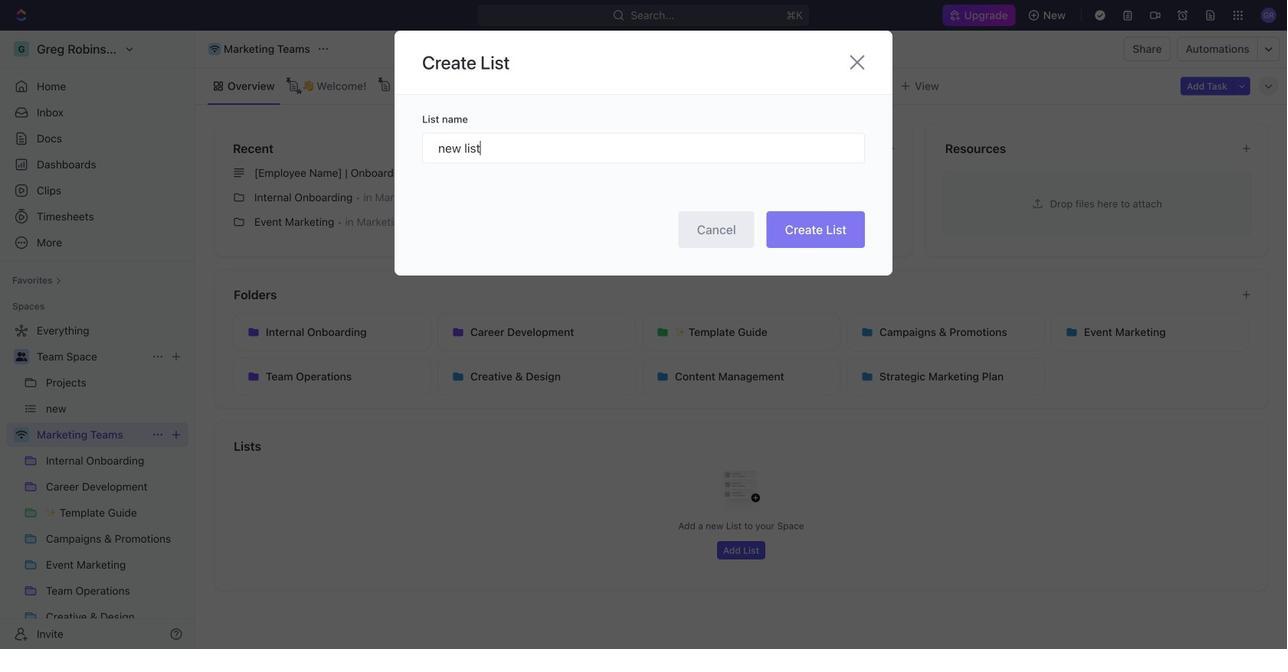 Task type: locate. For each thing, give the bounding box(es) containing it.
0 horizontal spatial wifi image
[[16, 431, 27, 440]]

0 vertical spatial wifi image
[[210, 45, 219, 53]]

1 horizontal spatial wifi image
[[210, 45, 219, 53]]

1 vertical spatial wifi image
[[16, 431, 27, 440]]

wifi image
[[210, 45, 219, 53], [16, 431, 27, 440]]

wifi image inside sidebar navigation
[[16, 431, 27, 440]]

List text field
[[422, 133, 865, 164]]

tree inside sidebar navigation
[[6, 319, 189, 650]]

tree
[[6, 319, 189, 650]]



Task type: describe. For each thing, give the bounding box(es) containing it.
sidebar navigation
[[0, 31, 195, 650]]

user group image
[[16, 353, 27, 362]]

no lists icon. image
[[711, 459, 772, 520]]

no most used docs image
[[711, 158, 772, 220]]



Task type: vqa. For each thing, say whether or not it's contained in the screenshot.
wifi icon to the bottom
yes



